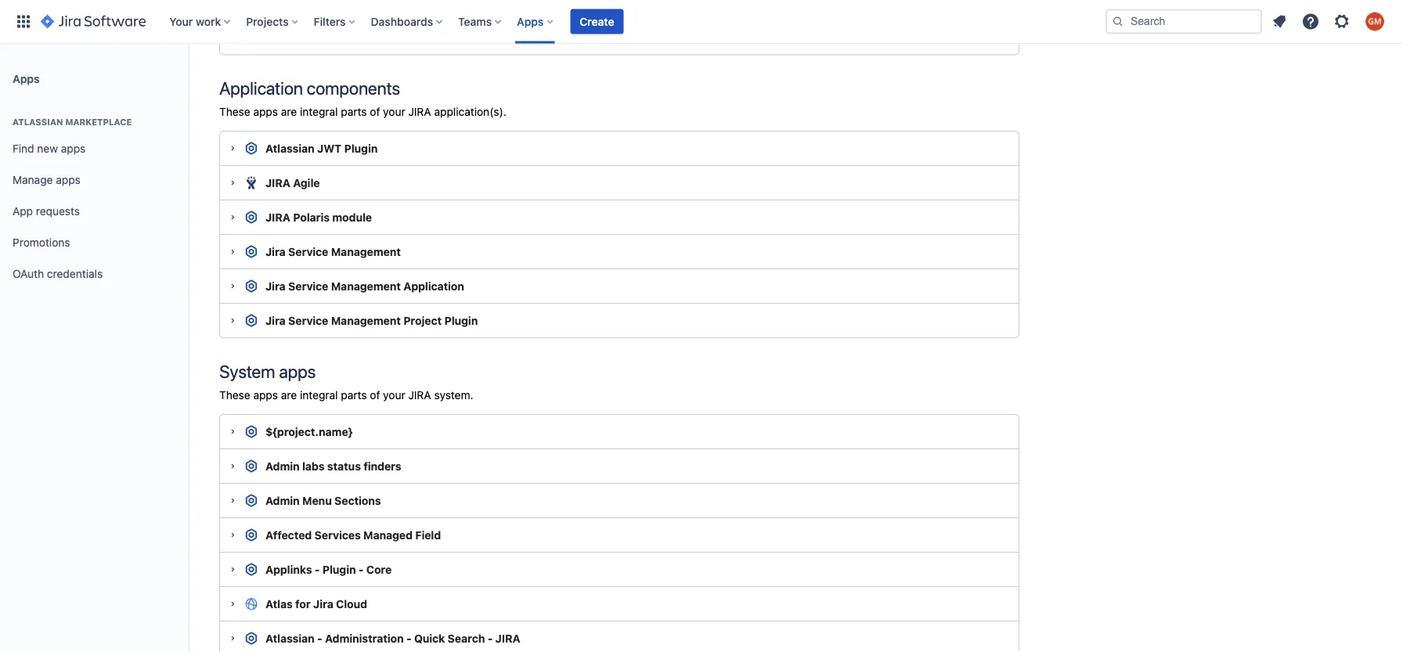 Task type: describe. For each thing, give the bounding box(es) containing it.
jira right for
[[313, 597, 333, 610]]

finders
[[364, 459, 401, 472]]

jira for jira service management project plugin
[[265, 314, 286, 327]]

these for system apps
[[219, 389, 250, 402]]

help image
[[1301, 12, 1320, 31]]

jira right search
[[495, 632, 520, 645]]

service for jira service management project plugin
[[288, 314, 328, 327]]

parts for system apps
[[341, 389, 367, 402]]

manage
[[13, 174, 53, 186]]

1 management from the top
[[331, 245, 401, 258]]

your work button
[[165, 9, 237, 34]]

integral for components
[[300, 105, 338, 118]]

app
[[13, 205, 33, 218]]

promotions
[[13, 236, 70, 249]]

are for system
[[281, 389, 297, 402]]

jira polaris module
[[265, 211, 372, 224]]

management for application
[[331, 280, 401, 293]]

filters
[[314, 15, 346, 28]]

${project.name}
[[265, 425, 353, 438]]

- left quick in the left bottom of the page
[[406, 632, 412, 645]]

find new apps
[[13, 142, 86, 155]]

jira service management application
[[265, 280, 464, 293]]

of for system apps
[[370, 389, 380, 402]]

sidebar navigation image
[[171, 63, 205, 94]]

menu
[[302, 494, 332, 507]]

your
[[169, 15, 193, 28]]

apps for manage apps
[[56, 174, 81, 186]]

labs
[[302, 459, 325, 472]]

applinks
[[265, 563, 312, 576]]

manage apps link
[[6, 164, 182, 196]]

Search field
[[1106, 9, 1262, 34]]

credentials
[[47, 267, 103, 280]]

administration
[[325, 632, 404, 645]]

system apps
[[219, 361, 316, 381]]

apps for these apps are integral parts of your jira application(s).
[[253, 105, 278, 118]]

system.
[[434, 389, 473, 402]]

core
[[366, 563, 392, 576]]

agile
[[293, 176, 320, 189]]

atlassian marketplace
[[13, 117, 132, 127]]

jira service management
[[265, 245, 401, 258]]

your profile and settings image
[[1366, 12, 1384, 31]]

jwt
[[317, 142, 342, 155]]

jira service management project plugin
[[265, 314, 478, 327]]

projects button
[[241, 9, 304, 34]]

toolkit
[[293, 31, 329, 44]]

managed
[[363, 528, 413, 541]]

jira left agile
[[265, 176, 290, 189]]

apps button
[[512, 9, 559, 34]]

services
[[315, 528, 361, 541]]

jira left system.
[[408, 389, 431, 402]]

status
[[327, 459, 361, 472]]

field
[[415, 528, 441, 541]]

app requests
[[13, 205, 80, 218]]

service for jira service management application
[[288, 280, 328, 293]]

dashboards
[[371, 15, 433, 28]]

admin labs status finders
[[265, 459, 401, 472]]

these apps are integral parts of your jira system.
[[219, 389, 473, 402]]

oauth
[[13, 267, 44, 280]]

components
[[307, 78, 400, 98]]

your for apps
[[383, 389, 405, 402]]

sections
[[334, 494, 381, 507]]

atlassian for atlassian - administration - quick search - jira
[[265, 632, 315, 645]]

admin for admin menu sections
[[265, 494, 300, 507]]

management for project
[[331, 314, 401, 327]]

teams button
[[453, 9, 508, 34]]

- right applinks
[[315, 563, 320, 576]]

find
[[13, 142, 34, 155]]

jira left polaris
[[265, 211, 290, 224]]

banner containing your work
[[0, 0, 1403, 44]]

teams
[[458, 15, 492, 28]]



Task type: locate. For each thing, give the bounding box(es) containing it.
0 vertical spatial are
[[281, 105, 297, 118]]

dashboards button
[[366, 9, 449, 34]]

integral for apps
[[300, 389, 338, 402]]

application(s).
[[434, 105, 506, 118]]

apps
[[253, 105, 278, 118], [61, 142, 86, 155], [56, 174, 81, 186], [279, 361, 316, 381], [253, 389, 278, 402]]

0 vertical spatial atlassian
[[13, 117, 63, 127]]

service down 'jira service management'
[[288, 280, 328, 293]]

2 service from the top
[[288, 280, 328, 293]]

1 vertical spatial integral
[[300, 389, 338, 402]]

0 vertical spatial your
[[383, 105, 405, 118]]

jira down jira polaris module
[[265, 245, 286, 258]]

cloud
[[336, 597, 367, 610]]

admin for admin labs status finders
[[265, 459, 300, 472]]

plugin down services
[[322, 563, 356, 576]]

plugin for applinks - plugin - core
[[322, 563, 356, 576]]

1 integral from the top
[[300, 105, 338, 118]]

these for application components
[[219, 105, 250, 118]]

atlassian for atlassian marketplace
[[13, 117, 63, 127]]

apps inside dropdown button
[[517, 15, 544, 28]]

oauth credentials
[[13, 267, 103, 280]]

find new apps link
[[6, 133, 182, 164]]

- right search
[[488, 632, 493, 645]]

0 vertical spatial admin
[[265, 459, 300, 472]]

apps down "system apps"
[[253, 389, 278, 402]]

apps down appswitcher icon
[[13, 72, 40, 85]]

plugin right jwt
[[344, 142, 378, 155]]

integral down application components
[[300, 105, 338, 118]]

1 are from the top
[[281, 105, 297, 118]]

apps right new
[[61, 142, 86, 155]]

1 service from the top
[[288, 245, 328, 258]]

plugin for jira toolkit plugin
[[332, 31, 365, 44]]

0 vertical spatial of
[[370, 105, 380, 118]]

2 management from the top
[[331, 280, 401, 293]]

atlas
[[265, 597, 293, 610]]

are down application components
[[281, 105, 297, 118]]

jira agile
[[265, 176, 320, 189]]

search
[[448, 632, 485, 645]]

application up project
[[403, 280, 464, 293]]

these
[[219, 105, 250, 118], [219, 389, 250, 402]]

1 vertical spatial parts
[[341, 389, 367, 402]]

1 vertical spatial management
[[331, 280, 401, 293]]

search image
[[1112, 15, 1124, 28]]

0 vertical spatial application
[[219, 78, 303, 98]]

2 of from the top
[[370, 389, 380, 402]]

create button
[[570, 9, 624, 34]]

banner
[[0, 0, 1403, 44]]

management up jira service management project plugin
[[331, 280, 401, 293]]

parts for application components
[[341, 105, 367, 118]]

polaris
[[293, 211, 330, 224]]

your down components
[[383, 105, 405, 118]]

jira down projects
[[265, 31, 290, 44]]

atlassian
[[13, 117, 63, 127], [265, 142, 315, 155], [265, 632, 315, 645]]

jira
[[265, 31, 290, 44], [408, 105, 431, 118], [265, 176, 290, 189], [265, 211, 290, 224], [408, 389, 431, 402], [495, 632, 520, 645]]

app requests link
[[6, 196, 182, 227]]

service for jira service management
[[288, 245, 328, 258]]

1 these from the top
[[219, 105, 250, 118]]

1 admin from the top
[[265, 459, 300, 472]]

0 vertical spatial apps
[[517, 15, 544, 28]]

service
[[288, 245, 328, 258], [288, 280, 328, 293], [288, 314, 328, 327]]

2 these from the top
[[219, 389, 250, 402]]

projects
[[246, 15, 289, 28]]

integral up ${project.name} on the left of page
[[300, 389, 338, 402]]

apps for these apps are integral parts of your jira system.
[[253, 389, 278, 402]]

service up "system apps"
[[288, 314, 328, 327]]

of down components
[[370, 105, 380, 118]]

apps for system apps
[[279, 361, 316, 381]]

2 admin from the top
[[265, 494, 300, 507]]

1 vertical spatial apps
[[13, 72, 40, 85]]

1 vertical spatial application
[[403, 280, 464, 293]]

notifications image
[[1270, 12, 1289, 31]]

atlassian inside group
[[13, 117, 63, 127]]

are
[[281, 105, 297, 118], [281, 389, 297, 402]]

affected services managed field
[[265, 528, 441, 541]]

apps down application components
[[253, 105, 278, 118]]

0 horizontal spatial application
[[219, 78, 303, 98]]

atlassian up jira agile
[[265, 142, 315, 155]]

2 parts from the top
[[341, 389, 367, 402]]

jira
[[265, 245, 286, 258], [265, 280, 286, 293], [265, 314, 286, 327], [313, 597, 333, 610]]

2 vertical spatial atlassian
[[265, 632, 315, 645]]

of
[[370, 105, 380, 118], [370, 389, 380, 402]]

application down projects
[[219, 78, 303, 98]]

jira for jira service management application
[[265, 280, 286, 293]]

0 vertical spatial integral
[[300, 105, 338, 118]]

apps right teams popup button
[[517, 15, 544, 28]]

atlassian down atlas
[[265, 632, 315, 645]]

1 parts from the top
[[341, 105, 367, 118]]

jira for jira service management
[[265, 245, 286, 258]]

parts up ${project.name} on the left of page
[[341, 389, 367, 402]]

promotions link
[[6, 227, 182, 258]]

project
[[403, 314, 442, 327]]

plugin
[[332, 31, 365, 44], [344, 142, 378, 155], [444, 314, 478, 327], [322, 563, 356, 576]]

1 horizontal spatial application
[[403, 280, 464, 293]]

2 your from the top
[[383, 389, 405, 402]]

1 your from the top
[[383, 105, 405, 118]]

settings image
[[1333, 12, 1352, 31]]

2 vertical spatial service
[[288, 314, 328, 327]]

applinks - plugin - core
[[265, 563, 392, 576]]

for
[[295, 597, 311, 610]]

0 vertical spatial parts
[[341, 105, 367, 118]]

apps up requests
[[56, 174, 81, 186]]

plugin right project
[[444, 314, 478, 327]]

application components
[[219, 78, 400, 98]]

- left core
[[359, 563, 364, 576]]

work
[[196, 15, 221, 28]]

parts down components
[[341, 105, 367, 118]]

management up "jira service management application"
[[331, 245, 401, 258]]

of up the finders
[[370, 389, 380, 402]]

admin menu sections
[[265, 494, 381, 507]]

atlassian - administration - quick search - jira
[[265, 632, 520, 645]]

create
[[580, 15, 614, 28]]

1 vertical spatial are
[[281, 389, 297, 402]]

0 vertical spatial management
[[331, 245, 401, 258]]

service down polaris
[[288, 245, 328, 258]]

atlassian up new
[[13, 117, 63, 127]]

management down "jira service management application"
[[331, 314, 401, 327]]

apps right system
[[279, 361, 316, 381]]

admin
[[265, 459, 300, 472], [265, 494, 300, 507]]

your work
[[169, 15, 221, 28]]

your
[[383, 105, 405, 118], [383, 389, 405, 402]]

0 vertical spatial service
[[288, 245, 328, 258]]

integral
[[300, 105, 338, 118], [300, 389, 338, 402]]

quick
[[414, 632, 445, 645]]

appswitcher icon image
[[14, 12, 33, 31]]

parts
[[341, 105, 367, 118], [341, 389, 367, 402]]

your left system.
[[383, 389, 405, 402]]

1 vertical spatial atlassian
[[265, 142, 315, 155]]

0 horizontal spatial apps
[[13, 72, 40, 85]]

your for components
[[383, 105, 405, 118]]

jira toolkit plugin
[[265, 31, 365, 44]]

atlassian for atlassian jwt plugin
[[265, 142, 315, 155]]

requests
[[36, 205, 80, 218]]

affected
[[265, 528, 312, 541]]

1 vertical spatial service
[[288, 280, 328, 293]]

admin left menu
[[265, 494, 300, 507]]

system
[[219, 361, 275, 381]]

3 management from the top
[[331, 314, 401, 327]]

apps
[[517, 15, 544, 28], [13, 72, 40, 85]]

plugin down the filters
[[332, 31, 365, 44]]

jira up "system apps"
[[265, 314, 286, 327]]

application
[[219, 78, 303, 98], [403, 280, 464, 293]]

admin left the labs
[[265, 459, 300, 472]]

jira left the application(s).
[[408, 105, 431, 118]]

jira software image
[[41, 12, 146, 31], [41, 12, 146, 31]]

1 vertical spatial admin
[[265, 494, 300, 507]]

manage apps
[[13, 174, 81, 186]]

atlassian marketplace group
[[6, 100, 182, 294]]

1 vertical spatial of
[[370, 389, 380, 402]]

marketplace
[[65, 117, 132, 127]]

module
[[332, 211, 372, 224]]

1 vertical spatial your
[[383, 389, 405, 402]]

atlas for jira cloud
[[265, 597, 367, 610]]

of for application components
[[370, 105, 380, 118]]

oauth credentials link
[[6, 258, 182, 290]]

plugin for atlassian jwt plugin
[[344, 142, 378, 155]]

-
[[315, 563, 320, 576], [359, 563, 364, 576], [317, 632, 322, 645], [406, 632, 412, 645], [488, 632, 493, 645]]

jira down 'jira service management'
[[265, 280, 286, 293]]

new
[[37, 142, 58, 155]]

are for application
[[281, 105, 297, 118]]

filters button
[[309, 9, 361, 34]]

management
[[331, 245, 401, 258], [331, 280, 401, 293], [331, 314, 401, 327]]

0 vertical spatial these
[[219, 105, 250, 118]]

are down "system apps"
[[281, 389, 297, 402]]

2 are from the top
[[281, 389, 297, 402]]

2 integral from the top
[[300, 389, 338, 402]]

2 vertical spatial management
[[331, 314, 401, 327]]

1 vertical spatial these
[[219, 389, 250, 402]]

1 horizontal spatial apps
[[517, 15, 544, 28]]

1 of from the top
[[370, 105, 380, 118]]

these apps are integral parts of your jira application(s).
[[219, 105, 506, 118]]

3 service from the top
[[288, 314, 328, 327]]

primary element
[[9, 0, 1106, 43]]

atlassian jwt plugin
[[265, 142, 378, 155]]

- down atlas for jira cloud
[[317, 632, 322, 645]]



Task type: vqa. For each thing, say whether or not it's contained in the screenshot.
Recent
no



